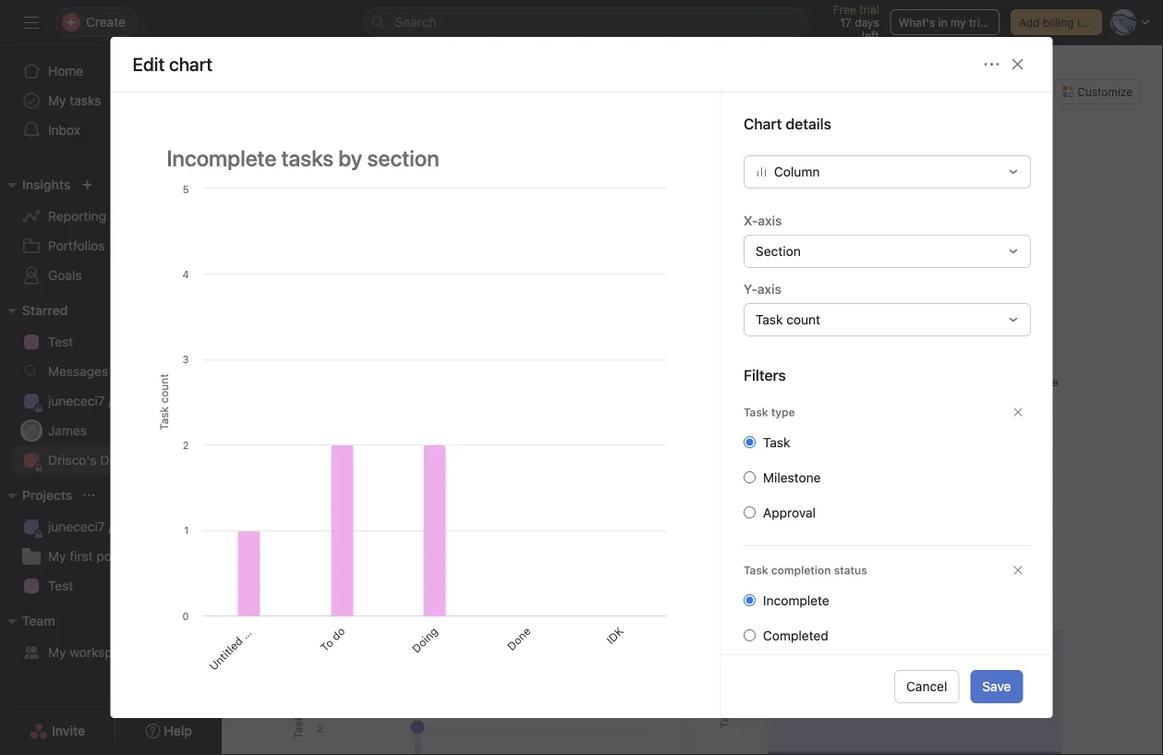 Task type: describe. For each thing, give the bounding box(es) containing it.
by
[[785, 246, 800, 262]]

over time
[[819, 586, 876, 602]]

what's
[[899, 16, 935, 29]]

inbox link
[[11, 116, 211, 145]]

drinks
[[100, 452, 138, 468]]

home
[[48, 63, 83, 79]]

more actions image
[[985, 57, 1000, 72]]

hide sidebar image
[[24, 15, 39, 30]]

0 vertical spatial doing
[[473, 441, 504, 471]]

ra
[[894, 85, 909, 98]]

inbox
[[48, 122, 80, 138]]

task count button
[[744, 303, 1031, 336]]

james
[[48, 423, 87, 438]]

1 vertical spatial to do
[[318, 624, 348, 654]]

workflow link
[[655, 114, 727, 134]]

insights element
[[0, 168, 222, 294]]

section
[[756, 243, 801, 259]]

task completion over time
[[716, 586, 876, 602]]

messages
[[48, 364, 108, 379]]

home link
[[11, 56, 211, 86]]

tasks for my
[[70, 93, 101, 108]]

billing
[[1043, 16, 1074, 29]]

count
[[786, 312, 820, 327]]

workflow
[[670, 116, 727, 131]]

1 horizontal spatial do
[[421, 441, 440, 459]]

type
[[771, 406, 795, 418]]

messages i've sent
[[48, 364, 162, 379]]

starred
[[22, 303, 68, 318]]

my tasks
[[48, 93, 101, 108]]

a button to remove the filter image
[[1012, 564, 1024, 576]]

approval
[[763, 505, 816, 520]]

0 vertical spatial section
[[358, 421, 395, 457]]

junececi7 / ruby 1:1 for "junececi7 / ruby 1:1" link within the projects element
[[48, 519, 165, 534]]

y-axis
[[744, 281, 781, 296]]

starred button
[[0, 299, 68, 322]]

add billing info
[[1019, 16, 1097, 29]]

my first portfolio
[[48, 549, 147, 564]]

cancel
[[907, 679, 948, 694]]

no filters button
[[975, 177, 1050, 195]]

drisco's drinks link
[[11, 445, 211, 475]]

portfolios link
[[11, 231, 211, 261]]

projects
[[22, 488, 72, 503]]

team button
[[0, 610, 55, 632]]

Incomplete radio
[[744, 594, 756, 606]]

1 vertical spatial idk
[[604, 624, 626, 646]]

2
[[311, 519, 318, 532]]

completion status
[[803, 246, 913, 262]]

task count
[[756, 312, 820, 327]]

projects element
[[0, 479, 222, 604]]

ts
[[913, 85, 927, 98]]

global element
[[0, 45, 222, 156]]

portfolio
[[97, 549, 147, 564]]

0 horizontal spatial untitled
[[207, 634, 245, 673]]

task completion status
[[744, 564, 867, 577]]

a button to remove the filter image
[[1012, 406, 1024, 418]]

2 filters
[[311, 519, 355, 532]]

task for task completion status
[[744, 564, 768, 577]]

workspace
[[70, 645, 134, 660]]

info
[[1078, 16, 1097, 29]]

add billing info button
[[1011, 9, 1103, 35]]

reporting
[[48, 208, 106, 224]]

no
[[994, 179, 1009, 192]]

total
[[716, 246, 746, 262]]

free trial 17 days left
[[833, 3, 880, 42]]

add for add billing info
[[1019, 16, 1040, 29]]

what's in my trial?
[[899, 16, 995, 29]]

add chart
[[267, 158, 318, 171]]

insights
[[22, 177, 71, 192]]

goals
[[48, 268, 82, 283]]

cancel button
[[895, 670, 960, 703]]

co
[[932, 85, 945, 98]]

upcoming tasks by assignee
[[289, 586, 464, 602]]

task for task
[[763, 435, 790, 450]]

trial
[[860, 3, 880, 16]]

1 horizontal spatial to do
[[410, 441, 440, 470]]

free
[[833, 3, 857, 16]]

ruby for 1st "junececi7 / ruby 1:1" link from the top
[[116, 393, 146, 409]]

column
[[774, 164, 820, 179]]

goals link
[[11, 261, 211, 290]]

left
[[862, 29, 880, 42]]

1 test link from the top
[[11, 327, 211, 357]]

edit chart
[[133, 53, 213, 75]]

share
[[1001, 85, 1031, 98]]

chart
[[291, 158, 318, 171]]

messages i've sent link
[[11, 357, 211, 386]]

1 vertical spatial do
[[329, 624, 348, 643]]

task for task completion over time
[[716, 586, 744, 602]]

no filters
[[994, 179, 1046, 192]]

portfolios
[[48, 238, 105, 253]]

0 horizontal spatial untitled section
[[207, 605, 274, 673]]

completion for over time
[[747, 586, 816, 602]]

1 horizontal spatial incomplete
[[1001, 376, 1059, 389]]

filters for no filters
[[1012, 179, 1046, 192]]

milestone
[[763, 470, 821, 485]]

1 vertical spatial filters
[[744, 366, 786, 384]]

drisco's drinks
[[48, 452, 138, 468]]

6
[[954, 85, 961, 98]]

what's in my trial? button
[[891, 9, 1000, 35]]

add for add chart
[[267, 158, 288, 171]]

0 horizontal spatial done
[[505, 624, 533, 653]]

total tasks by completion status
[[716, 246, 913, 262]]



Task type: locate. For each thing, give the bounding box(es) containing it.
add left 'billing'
[[1019, 16, 1040, 29]]

task for task count
[[756, 312, 783, 327]]

1 vertical spatial test link
[[11, 571, 211, 601]]

y-
[[744, 281, 757, 296]]

0 vertical spatial incomplete
[[1001, 376, 1059, 389]]

1 vertical spatial section
[[238, 605, 274, 641]]

2 axis from the top
[[757, 281, 781, 296]]

incomplete
[[1001, 376, 1059, 389], [763, 593, 829, 608]]

i've
[[112, 364, 133, 379]]

ruby down i've
[[116, 393, 146, 409]]

0 vertical spatial ruby
[[116, 393, 146, 409]]

1 horizontal spatial untitled
[[327, 450, 365, 489]]

my for my first portfolio
[[48, 549, 66, 564]]

2 vertical spatial tasks
[[355, 586, 388, 602]]

my for my workspace
[[48, 645, 66, 660]]

tasks left by
[[749, 246, 782, 262]]

save button
[[971, 670, 1024, 703]]

2 my from the top
[[48, 549, 66, 564]]

ja
[[877, 85, 889, 98], [25, 424, 37, 437]]

filter
[[371, 179, 398, 192], [584, 179, 611, 192], [797, 179, 825, 192], [746, 519, 774, 532]]

0 vertical spatial idk
[[611, 441, 633, 463]]

1:1 down the "sent"
[[149, 393, 165, 409]]

0 vertical spatial to
[[410, 452, 428, 470]]

test down first
[[48, 578, 73, 593]]

0 vertical spatial my
[[48, 93, 66, 108]]

filters right 2
[[321, 519, 355, 532]]

0 horizontal spatial to
[[318, 636, 336, 654]]

1 horizontal spatial ja
[[877, 85, 889, 98]]

2 vertical spatial my
[[48, 645, 66, 660]]

task
[[756, 312, 783, 327], [744, 406, 768, 418], [763, 435, 790, 450], [744, 564, 768, 577], [716, 586, 744, 602]]

junececi7 / ruby 1:1 link down messages i've sent
[[11, 386, 211, 416]]

my left first
[[48, 549, 66, 564]]

0 vertical spatial untitled section
[[327, 421, 395, 489]]

0 horizontal spatial filters
[[321, 519, 355, 532]]

1 vertical spatial done
[[505, 624, 533, 653]]

invite
[[52, 723, 85, 738]]

sent
[[136, 364, 162, 379]]

tasks for total
[[749, 246, 782, 262]]

filters inside the 2 filters 'button'
[[321, 519, 355, 532]]

/ up my first portfolio link
[[108, 519, 112, 534]]

incomplete up a button to remove the filter image
[[1001, 376, 1059, 389]]

my first portfolio link
[[11, 542, 211, 571]]

drisco's
[[48, 452, 97, 468]]

ja left james
[[25, 424, 37, 437]]

1 vertical spatial untitled
[[207, 634, 245, 673]]

/ for "junececi7 / ruby 1:1" link within the projects element
[[108, 519, 112, 534]]

my inside the projects element
[[48, 549, 66, 564]]

section
[[358, 421, 395, 457], [238, 605, 274, 641]]

close image
[[1011, 57, 1025, 72]]

tasks right upcoming
[[355, 586, 388, 602]]

junececi7 / ruby 1:1 down messages i've sent
[[48, 393, 165, 409]]

days
[[855, 16, 880, 29]]

0 horizontal spatial ja
[[25, 424, 37, 437]]

test link down portfolio
[[11, 571, 211, 601]]

trial?
[[970, 16, 995, 29]]

2 test link from the top
[[11, 571, 211, 601]]

1 ruby from the top
[[116, 393, 146, 409]]

search
[[395, 14, 437, 30]]

tasks for upcoming
[[355, 586, 388, 602]]

0 vertical spatial add
[[1019, 16, 1040, 29]]

my for my tasks
[[48, 93, 66, 108]]

tasks
[[70, 93, 101, 108], [749, 246, 782, 262], [355, 586, 388, 602]]

test inside starred element
[[48, 334, 73, 349]]

task right task radio
[[763, 435, 790, 450]]

1 horizontal spatial done
[[540, 441, 569, 469]]

1 junececi7 / ruby 1:1 from the top
[[48, 393, 165, 409]]

0 vertical spatial do
[[421, 441, 440, 459]]

1 vertical spatial completion
[[747, 586, 816, 602]]

reporting link
[[11, 201, 211, 231]]

/
[[108, 393, 112, 409], [108, 519, 112, 534]]

x-axis
[[744, 213, 782, 228]]

upcoming
[[289, 586, 352, 602]]

1 vertical spatial add
[[267, 158, 288, 171]]

my workspace
[[48, 645, 134, 660]]

Milestone radio
[[744, 471, 756, 483]]

do
[[421, 441, 440, 459], [329, 624, 348, 643]]

filters right the no
[[1012, 179, 1046, 192]]

add inside button
[[1019, 16, 1040, 29]]

0 vertical spatial axis
[[758, 213, 782, 228]]

junececi7 / ruby 1:1 up my first portfolio link
[[48, 519, 165, 534]]

junececi7 / ruby 1:1 link up portfolio
[[11, 512, 211, 542]]

junececi7 up first
[[48, 519, 105, 534]]

junececi7 / ruby 1:1
[[48, 393, 165, 409], [48, 519, 165, 534]]

starred element
[[0, 294, 222, 479]]

0 vertical spatial done
[[540, 441, 569, 469]]

/ for 1st "junececi7 / ruby 1:1" link from the top
[[108, 393, 112, 409]]

untitled
[[327, 450, 365, 489], [207, 634, 245, 673]]

add inside button
[[267, 158, 288, 171]]

filters up task type
[[744, 366, 786, 384]]

junececi7 / ruby 1:1 for 1st "junececi7 / ruby 1:1" link from the top
[[48, 393, 165, 409]]

1 vertical spatial test
[[48, 578, 73, 593]]

ja left ra
[[877, 85, 889, 98]]

ja inside starred element
[[25, 424, 37, 437]]

share button
[[978, 79, 1039, 104]]

task down y-axis
[[756, 312, 783, 327]]

1 vertical spatial 1:1
[[149, 519, 165, 534]]

task up the incomplete radio
[[744, 564, 768, 577]]

1:1 up my first portfolio link
[[149, 519, 165, 534]]

idk
[[611, 441, 633, 463], [604, 624, 626, 646]]

task left type
[[744, 406, 768, 418]]

my down team
[[48, 645, 66, 660]]

/ inside the projects element
[[108, 519, 112, 534]]

junececi7 inside the projects element
[[48, 519, 105, 534]]

completion
[[771, 564, 831, 577], [747, 586, 816, 602]]

Completed radio
[[744, 629, 756, 641]]

projects button
[[0, 484, 72, 506]]

junececi7
[[48, 393, 105, 409], [48, 519, 105, 534]]

test link
[[11, 327, 211, 357], [11, 571, 211, 601]]

1 vertical spatial junececi7 / ruby 1:1 link
[[11, 512, 211, 542]]

0 vertical spatial tasks
[[70, 93, 101, 108]]

1 horizontal spatial tasks
[[355, 586, 388, 602]]

Incomplete tasks by section text field
[[155, 137, 676, 179]]

invite button
[[18, 714, 97, 748]]

first
[[70, 549, 93, 564]]

1 vertical spatial ruby
[[116, 519, 146, 534]]

completion down task completion status
[[747, 586, 816, 602]]

3 my from the top
[[48, 645, 66, 660]]

column button
[[744, 155, 1031, 188]]

1 vertical spatial ja
[[25, 424, 37, 437]]

search list box
[[364, 7, 807, 37]]

0 horizontal spatial incomplete
[[763, 593, 829, 608]]

1 1:1 from the top
[[149, 393, 165, 409]]

2 horizontal spatial filters
[[1012, 179, 1046, 192]]

1:1 inside the projects element
[[149, 519, 165, 534]]

0 vertical spatial test
[[48, 334, 73, 349]]

1 horizontal spatial add
[[1019, 16, 1040, 29]]

task type
[[744, 406, 795, 418]]

my inside global "element"
[[48, 93, 66, 108]]

test
[[48, 334, 73, 349], [48, 578, 73, 593]]

1 vertical spatial my
[[48, 549, 66, 564]]

my
[[951, 16, 966, 29]]

0 vertical spatial 1:1
[[149, 393, 165, 409]]

1 vertical spatial to
[[318, 636, 336, 654]]

tasks inside global "element"
[[70, 93, 101, 108]]

junececi7 for "junececi7 / ruby 1:1" link within the projects element
[[48, 519, 105, 534]]

ruby inside the projects element
[[116, 519, 146, 534]]

section button
[[744, 235, 1031, 268]]

1 horizontal spatial to
[[410, 452, 428, 470]]

2 horizontal spatial tasks
[[749, 246, 782, 262]]

1 vertical spatial junececi7
[[48, 519, 105, 534]]

2 ruby from the top
[[116, 519, 146, 534]]

1 axis from the top
[[758, 213, 782, 228]]

junececi7 / ruby 1:1 inside the projects element
[[48, 519, 165, 534]]

Approval radio
[[744, 506, 756, 518]]

axis for x-
[[758, 213, 782, 228]]

add left chart
[[267, 158, 288, 171]]

junececi7 down messages
[[48, 393, 105, 409]]

0 horizontal spatial to do
[[318, 624, 348, 654]]

filters for 2 filters
[[321, 519, 355, 532]]

filters
[[1012, 179, 1046, 192], [744, 366, 786, 384], [321, 519, 355, 532]]

0 horizontal spatial doing
[[410, 624, 441, 655]]

2 junececi7 / ruby 1:1 link from the top
[[11, 512, 211, 542]]

axis for y-
[[757, 281, 781, 296]]

0 vertical spatial junececi7
[[48, 393, 105, 409]]

17
[[841, 16, 852, 29]]

junececi7 / ruby 1:1 link
[[11, 386, 211, 416], [11, 512, 211, 542]]

test for 2nd test link from the top
[[48, 578, 73, 593]]

team
[[22, 613, 55, 628]]

insights button
[[0, 174, 71, 196]]

0 vertical spatial junececi7 / ruby 1:1 link
[[11, 386, 211, 416]]

2 junececi7 / ruby 1:1 from the top
[[48, 519, 165, 534]]

completed
[[763, 628, 828, 643]]

1:1 inside starred element
[[149, 393, 165, 409]]

test link up messages i've sent
[[11, 327, 211, 357]]

test inside the projects element
[[48, 578, 73, 593]]

save
[[983, 679, 1012, 694]]

1 filter button
[[343, 177, 403, 195], [556, 177, 616, 195], [769, 177, 829, 195], [715, 513, 782, 539]]

in
[[939, 16, 948, 29]]

0 horizontal spatial tasks
[[70, 93, 101, 108]]

0 vertical spatial ja
[[877, 85, 889, 98]]

to do
[[410, 441, 440, 470], [318, 624, 348, 654]]

by assignee
[[391, 586, 464, 602]]

2 test from the top
[[48, 578, 73, 593]]

1 junececi7 / ruby 1:1 link from the top
[[11, 386, 211, 416]]

my up the 'inbox'
[[48, 93, 66, 108]]

1 horizontal spatial section
[[358, 421, 395, 457]]

1 vertical spatial axis
[[757, 281, 781, 296]]

0 vertical spatial junececi7 / ruby 1:1
[[48, 393, 165, 409]]

1 / from the top
[[108, 393, 112, 409]]

1 vertical spatial incomplete
[[763, 593, 829, 608]]

add chart button
[[244, 152, 327, 177]]

1 my from the top
[[48, 93, 66, 108]]

Task radio
[[744, 436, 756, 448]]

axis
[[758, 213, 782, 228], [757, 281, 781, 296]]

test for first test link
[[48, 334, 73, 349]]

0 vertical spatial to do
[[410, 441, 440, 470]]

tasks down home
[[70, 93, 101, 108]]

status
[[834, 564, 867, 577]]

junececi7 / ruby 1:1 link inside the projects element
[[11, 512, 211, 542]]

2 junececi7 from the top
[[48, 519, 105, 534]]

1 horizontal spatial filters
[[744, 366, 786, 384]]

to
[[410, 452, 428, 470], [318, 636, 336, 654]]

2 filters button
[[288, 513, 363, 539]]

axis up task count
[[757, 281, 781, 296]]

test up messages
[[48, 334, 73, 349]]

2 vertical spatial filters
[[321, 519, 355, 532]]

junececi7 / ruby 1:1 inside starred element
[[48, 393, 165, 409]]

1 vertical spatial /
[[108, 519, 112, 534]]

1 test from the top
[[48, 334, 73, 349]]

untitled section
[[327, 421, 395, 489], [207, 605, 274, 673]]

task inside dropdown button
[[756, 312, 783, 327]]

/ inside starred element
[[108, 393, 112, 409]]

search button
[[364, 7, 807, 37]]

0 vertical spatial completion
[[771, 564, 831, 577]]

1 vertical spatial junececi7 / ruby 1:1
[[48, 519, 165, 534]]

1 horizontal spatial doing
[[473, 441, 504, 471]]

2 / from the top
[[108, 519, 112, 534]]

task up completed 'option'
[[716, 586, 744, 602]]

1 vertical spatial doing
[[410, 624, 441, 655]]

1 horizontal spatial untitled section
[[327, 421, 395, 489]]

0 vertical spatial /
[[108, 393, 112, 409]]

junececi7 inside starred element
[[48, 393, 105, 409]]

axis up section
[[758, 213, 782, 228]]

done
[[540, 441, 569, 469], [505, 624, 533, 653]]

0 vertical spatial untitled
[[327, 450, 365, 489]]

my workspace link
[[11, 638, 211, 667]]

junececi7 for 1st "junececi7 / ruby 1:1" link from the top
[[48, 393, 105, 409]]

0 horizontal spatial add
[[267, 158, 288, 171]]

filters inside the 'no filters' 'button'
[[1012, 179, 1046, 192]]

1 vertical spatial tasks
[[749, 246, 782, 262]]

0 horizontal spatial do
[[329, 624, 348, 643]]

0 vertical spatial filters
[[1012, 179, 1046, 192]]

task for task type
[[744, 406, 768, 418]]

0 vertical spatial test link
[[11, 327, 211, 357]]

ruby for "junececi7 / ruby 1:1" link within the projects element
[[116, 519, 146, 534]]

incomplete down task completion status
[[763, 593, 829, 608]]

1
[[362, 179, 368, 192], [576, 179, 581, 192], [789, 179, 794, 192], [738, 519, 743, 532]]

1 junececi7 from the top
[[48, 393, 105, 409]]

/ down messages i've sent link
[[108, 393, 112, 409]]

x-
[[744, 213, 758, 228]]

2 1:1 from the top
[[149, 519, 165, 534]]

completion up task completion over time
[[771, 564, 831, 577]]

my inside "link"
[[48, 645, 66, 660]]

0 horizontal spatial section
[[238, 605, 274, 641]]

ruby inside starred element
[[116, 393, 146, 409]]

completion for status
[[771, 564, 831, 577]]

teams element
[[0, 604, 222, 671]]

1 vertical spatial untitled section
[[207, 605, 274, 673]]

1:1
[[149, 393, 165, 409], [149, 519, 165, 534]]

ruby up portfolio
[[116, 519, 146, 534]]

ruby
[[116, 393, 146, 409], [116, 519, 146, 534]]



Task type: vqa. For each thing, say whether or not it's contained in the screenshot.
Task name text box inside Review Feedback cell
no



